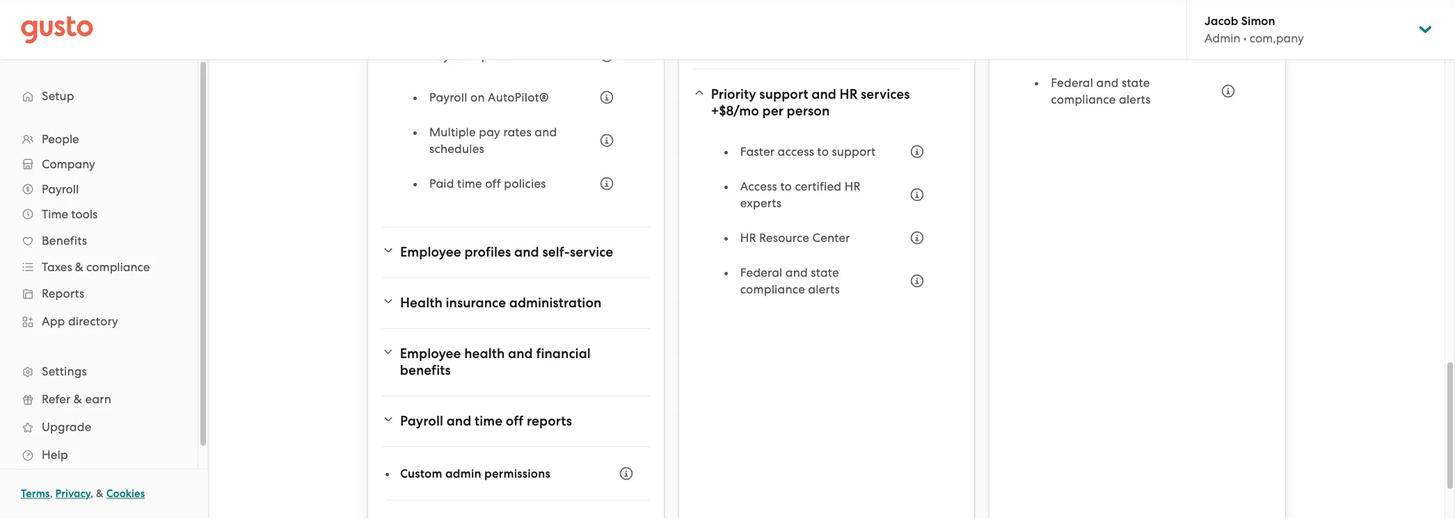 Task type: describe. For each thing, give the bounding box(es) containing it.
1 horizontal spatial to
[[817, 145, 829, 159]]

rates
[[503, 125, 532, 139]]

alerts inside 'list'
[[1119, 93, 1151, 106]]

people button
[[14, 127, 184, 152]]

benefits link
[[14, 228, 184, 253]]

multiple
[[429, 125, 476, 139]]

reports link
[[14, 281, 184, 306]]

cookies
[[106, 488, 145, 500]]

privacy
[[55, 488, 91, 500]]

payroll for payroll reports
[[429, 49, 467, 63]]

admin
[[445, 467, 481, 481]]

time inside dropdown button
[[475, 413, 503, 429]]

simon
[[1241, 14, 1275, 29]]

custom admin permissions
[[400, 467, 550, 481]]

health insurance administration button
[[382, 287, 650, 320]]

2 vertical spatial hr
[[740, 231, 756, 245]]

privacy link
[[55, 488, 91, 500]]

employee profiles and self-service
[[400, 244, 613, 260]]

compliance inside 'list'
[[1051, 93, 1116, 106]]

payroll for payroll and time off reports
[[400, 413, 443, 429]]

off inside list
[[485, 177, 501, 191]]

paid
[[429, 177, 454, 191]]

reports
[[42, 287, 85, 301]]

per
[[762, 103, 784, 119]]

health insurance administration
[[400, 295, 602, 311]]

multiple pay rates and schedules
[[429, 125, 557, 156]]

& for compliance
[[75, 260, 83, 274]]

payroll reports
[[429, 49, 511, 63]]

upgrade
[[42, 420, 92, 434]]

2 vertical spatial compliance
[[740, 283, 805, 296]]

home image
[[21, 16, 93, 43]]

time tools button
[[14, 202, 184, 227]]

terms , privacy , & cookies
[[21, 488, 145, 500]]

federal and state compliance alerts inside 'list'
[[1051, 76, 1151, 106]]

taxes & compliance
[[42, 260, 150, 274]]

resource
[[759, 231, 810, 245]]

app directory
[[42, 315, 118, 328]]

terms
[[21, 488, 50, 500]]

tools
[[71, 207, 98, 221]]

custom
[[400, 467, 442, 481]]

payroll and time off reports
[[400, 413, 572, 429]]

priority support and hr services +$8/mo per person
[[711, 86, 910, 119]]

reports inside dropdown button
[[527, 413, 572, 429]]

off inside dropdown button
[[506, 413, 524, 429]]

employee for employee profiles and self-service
[[400, 244, 461, 260]]

payroll for payroll
[[42, 182, 79, 196]]

com,pany
[[1250, 31, 1304, 45]]

hr resource center
[[740, 231, 850, 245]]

schedules
[[429, 142, 484, 156]]

pay
[[479, 125, 500, 139]]

list containing people
[[0, 127, 198, 469]]

settings link
[[14, 359, 184, 384]]

0 horizontal spatial state
[[811, 266, 839, 280]]

employee health and financial benefits button
[[382, 338, 650, 388]]

directory
[[68, 315, 118, 328]]

compliance inside dropdown button
[[86, 260, 150, 274]]

access to certified hr experts
[[740, 180, 861, 210]]

health
[[400, 295, 442, 311]]

and inside 'list'
[[1096, 76, 1119, 90]]

on
[[470, 90, 485, 104]]

taxes
[[42, 260, 72, 274]]

list containing payroll reports
[[414, 0, 622, 210]]

hr for certified
[[845, 180, 861, 193]]

1 , from the left
[[50, 488, 53, 500]]

access
[[740, 180, 777, 193]]

help
[[42, 448, 68, 462]]

hr for and
[[840, 86, 858, 102]]

app
[[42, 315, 65, 328]]

certified
[[795, 180, 842, 193]]

help link
[[14, 443, 184, 468]]



Task type: vqa. For each thing, say whether or not it's contained in the screenshot.
Gusto to the top
no



Task type: locate. For each thing, give the bounding box(es) containing it.
gusto navigation element
[[0, 60, 198, 491]]

0 horizontal spatial federal
[[740, 266, 783, 280]]

employee up benefits
[[400, 346, 461, 362]]

payroll up payroll on autopilot®
[[429, 49, 467, 63]]

payroll up 'time'
[[42, 182, 79, 196]]

time
[[42, 207, 68, 221]]

benefits
[[42, 234, 87, 248]]

administration
[[509, 295, 602, 311]]

payroll on autopilot®
[[429, 90, 549, 104]]

0 vertical spatial state
[[1122, 76, 1150, 90]]

cookies button
[[106, 486, 145, 502]]

experts
[[740, 196, 782, 210]]

people
[[42, 132, 79, 146]]

1 vertical spatial off
[[506, 413, 524, 429]]

0 horizontal spatial alerts
[[808, 283, 840, 296]]

0 vertical spatial to
[[817, 145, 829, 159]]

2 horizontal spatial compliance
[[1051, 93, 1116, 106]]

0 horizontal spatial compliance
[[86, 260, 150, 274]]

2 horizontal spatial list
[[725, 136, 933, 309]]

support up certified
[[832, 145, 876, 159]]

alerts
[[1119, 93, 1151, 106], [808, 283, 840, 296]]

faster access to support
[[740, 145, 876, 159]]

and inside multiple pay rates and schedules
[[535, 125, 557, 139]]

federal inside 'list'
[[1051, 76, 1093, 90]]

payroll and time off reports button
[[382, 405, 650, 438]]

1 vertical spatial reports
[[527, 413, 572, 429]]

,
[[50, 488, 53, 500], [91, 488, 94, 500]]

compliance
[[1051, 93, 1116, 106], [86, 260, 150, 274], [740, 283, 805, 296]]

access
[[778, 145, 814, 159]]

list containing faster access to support
[[725, 136, 933, 309]]

reports up payroll on autopilot®
[[470, 49, 511, 63]]

1 vertical spatial hr
[[845, 180, 861, 193]]

&
[[75, 260, 83, 274], [74, 393, 82, 406], [96, 488, 104, 500]]

1 vertical spatial to
[[780, 180, 792, 193]]

services
[[861, 86, 910, 102]]

jacob simon admin • com,pany
[[1205, 14, 1304, 45]]

•
[[1243, 31, 1247, 45]]

center
[[813, 231, 850, 245]]

time right 'paid'
[[457, 177, 482, 191]]

employee up health
[[400, 244, 461, 260]]

settings
[[42, 365, 87, 379]]

permissions
[[484, 467, 550, 481]]

1 horizontal spatial federal
[[1051, 76, 1093, 90]]

hr left resource
[[740, 231, 756, 245]]

payroll left on
[[429, 90, 467, 104]]

1 vertical spatial time
[[475, 413, 503, 429]]

, left privacy link
[[50, 488, 53, 500]]

payroll inside "payroll and time off reports" dropdown button
[[400, 413, 443, 429]]

, left cookies
[[91, 488, 94, 500]]

hr inside priority support and hr services +$8/mo per person
[[840, 86, 858, 102]]

0 horizontal spatial reports
[[470, 49, 511, 63]]

hr
[[840, 86, 858, 102], [845, 180, 861, 193], [740, 231, 756, 245]]

0 vertical spatial support
[[760, 86, 808, 102]]

policies
[[504, 177, 546, 191]]

0 vertical spatial federal and state compliance alerts
[[1051, 76, 1151, 106]]

1 vertical spatial support
[[832, 145, 876, 159]]

to inside access to certified hr experts
[[780, 180, 792, 193]]

0 vertical spatial federal
[[1051, 76, 1093, 90]]

employee inside "dropdown button"
[[400, 244, 461, 260]]

to right 'access'
[[817, 145, 829, 159]]

& for earn
[[74, 393, 82, 406]]

employee health and financial benefits
[[400, 346, 591, 379]]

2 , from the left
[[91, 488, 94, 500]]

upgrade link
[[14, 415, 184, 440]]

1 horizontal spatial alerts
[[1119, 93, 1151, 106]]

admin
[[1205, 31, 1241, 45]]

financial
[[536, 346, 591, 362]]

off up permissions
[[506, 413, 524, 429]]

refer & earn link
[[14, 387, 184, 412]]

time tools
[[42, 207, 98, 221]]

taxes & compliance button
[[14, 255, 184, 280]]

support
[[760, 86, 808, 102], [832, 145, 876, 159]]

0 horizontal spatial to
[[780, 180, 792, 193]]

and inside employee health and financial benefits
[[508, 346, 533, 362]]

0 vertical spatial hr
[[840, 86, 858, 102]]

refer & earn
[[42, 393, 111, 406]]

1 horizontal spatial support
[[832, 145, 876, 159]]

0 vertical spatial &
[[75, 260, 83, 274]]

& right taxes at the left bottom of the page
[[75, 260, 83, 274]]

employee for employee health and financial benefits
[[400, 346, 461, 362]]

1 horizontal spatial off
[[506, 413, 524, 429]]

payroll for payroll on autopilot®
[[429, 90, 467, 104]]

1 vertical spatial federal
[[740, 266, 783, 280]]

0 vertical spatial alerts
[[1119, 93, 1151, 106]]

1 vertical spatial compliance
[[86, 260, 150, 274]]

0 vertical spatial off
[[485, 177, 501, 191]]

insurance
[[446, 295, 506, 311]]

self-
[[542, 244, 570, 260]]

off left policies
[[485, 177, 501, 191]]

1 vertical spatial state
[[811, 266, 839, 280]]

employee profiles and self-service button
[[382, 236, 650, 269]]

0 vertical spatial compliance
[[1051, 93, 1116, 106]]

priority
[[711, 86, 756, 102]]

time up the custom admin permissions
[[475, 413, 503, 429]]

alerts inside list
[[808, 283, 840, 296]]

1 horizontal spatial state
[[1122, 76, 1150, 90]]

terms link
[[21, 488, 50, 500]]

federal
[[1051, 76, 1093, 90], [740, 266, 783, 280]]

faster
[[740, 145, 775, 159]]

to
[[817, 145, 829, 159], [780, 180, 792, 193]]

0 horizontal spatial federal and state compliance alerts
[[740, 266, 840, 296]]

earn
[[85, 393, 111, 406]]

and
[[1096, 76, 1119, 90], [812, 86, 837, 102], [535, 125, 557, 139], [514, 244, 539, 260], [786, 266, 808, 280], [508, 346, 533, 362], [447, 413, 471, 429]]

reports
[[470, 49, 511, 63], [527, 413, 572, 429]]

and inside "dropdown button"
[[514, 244, 539, 260]]

setup link
[[14, 84, 184, 109]]

federal and state compliance alerts list
[[1036, 0, 1244, 119]]

& inside dropdown button
[[75, 260, 83, 274]]

off
[[485, 177, 501, 191], [506, 413, 524, 429]]

& left 'earn'
[[74, 393, 82, 406]]

0 vertical spatial employee
[[400, 244, 461, 260]]

support up per
[[760, 86, 808, 102]]

0 vertical spatial reports
[[470, 49, 511, 63]]

0 horizontal spatial support
[[760, 86, 808, 102]]

0 horizontal spatial ,
[[50, 488, 53, 500]]

state inside 'list'
[[1122, 76, 1150, 90]]

list
[[414, 0, 622, 210], [0, 127, 198, 469], [725, 136, 933, 309]]

hr left services
[[840, 86, 858, 102]]

1 vertical spatial alerts
[[808, 283, 840, 296]]

health
[[464, 346, 505, 362]]

to right access
[[780, 180, 792, 193]]

1 vertical spatial &
[[74, 393, 82, 406]]

payroll inside payroll dropdown button
[[42, 182, 79, 196]]

1 horizontal spatial ,
[[91, 488, 94, 500]]

and inside priority support and hr services +$8/mo per person
[[812, 86, 837, 102]]

1 horizontal spatial reports
[[527, 413, 572, 429]]

company button
[[14, 152, 184, 177]]

+$8/mo
[[711, 103, 759, 119]]

0 horizontal spatial list
[[0, 127, 198, 469]]

setup
[[42, 89, 74, 103]]

2 vertical spatial &
[[96, 488, 104, 500]]

service
[[570, 244, 613, 260]]

paid time off policies
[[429, 177, 546, 191]]

reports up permissions
[[527, 413, 572, 429]]

refer
[[42, 393, 71, 406]]

hr inside access to certified hr experts
[[845, 180, 861, 193]]

0 vertical spatial time
[[457, 177, 482, 191]]

profiles
[[465, 244, 511, 260]]

app directory link
[[14, 309, 184, 334]]

support inside priority support and hr services +$8/mo per person
[[760, 86, 808, 102]]

1 vertical spatial employee
[[400, 346, 461, 362]]

payroll button
[[14, 177, 184, 202]]

autopilot®
[[488, 90, 549, 104]]

hr right certified
[[845, 180, 861, 193]]

payroll
[[429, 49, 467, 63], [429, 90, 467, 104], [42, 182, 79, 196], [400, 413, 443, 429]]

jacob
[[1205, 14, 1238, 29]]

1 horizontal spatial federal and state compliance alerts
[[1051, 76, 1151, 106]]

benefits
[[400, 363, 451, 379]]

1 vertical spatial federal and state compliance alerts
[[740, 266, 840, 296]]

1 horizontal spatial list
[[414, 0, 622, 210]]

state
[[1122, 76, 1150, 90], [811, 266, 839, 280]]

federal and state compliance alerts
[[1051, 76, 1151, 106], [740, 266, 840, 296]]

1 horizontal spatial compliance
[[740, 283, 805, 296]]

person
[[787, 103, 830, 119]]

0 horizontal spatial off
[[485, 177, 501, 191]]

company
[[42, 157, 95, 171]]

employee
[[400, 244, 461, 260], [400, 346, 461, 362]]

payroll down benefits
[[400, 413, 443, 429]]

& left cookies
[[96, 488, 104, 500]]

employee inside employee health and financial benefits
[[400, 346, 461, 362]]



